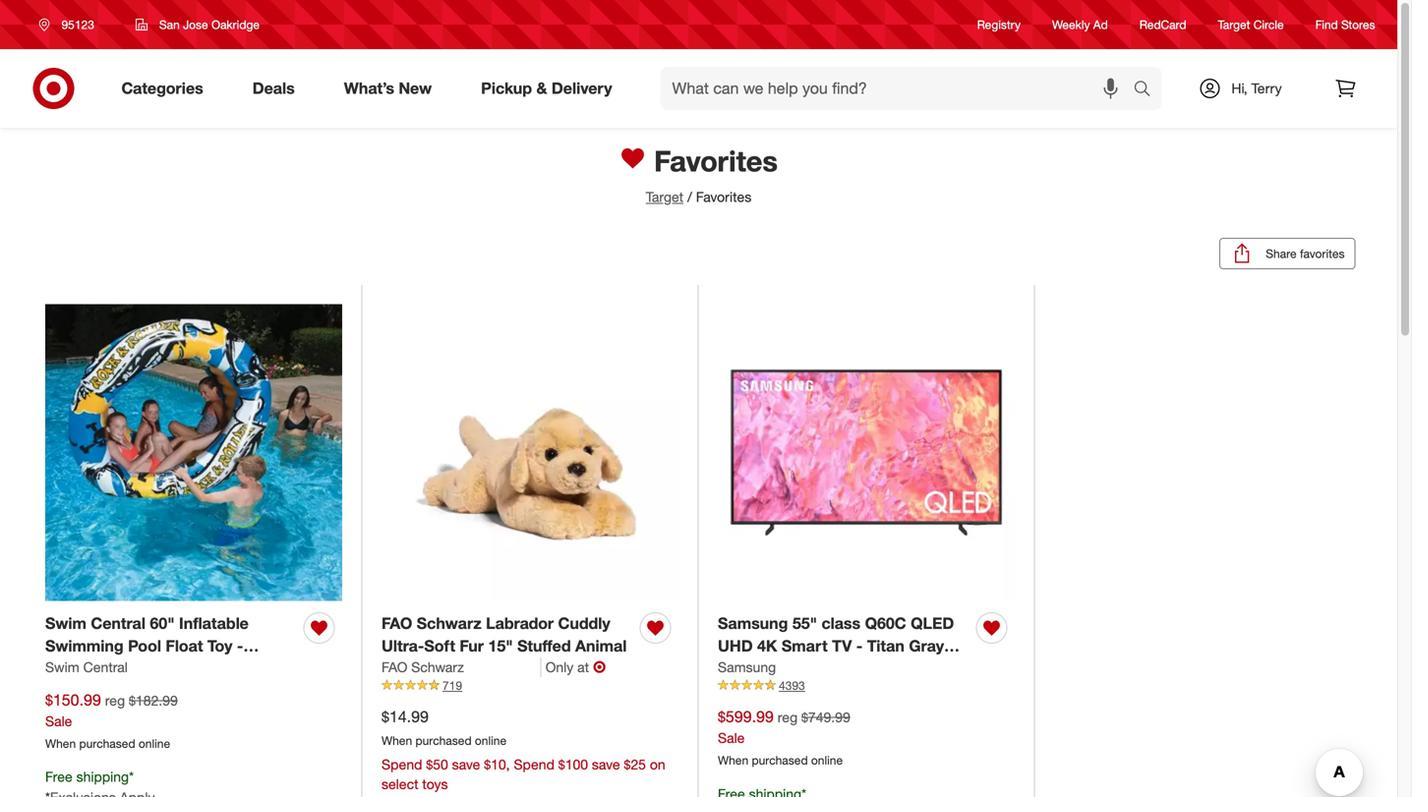 Task type: describe. For each thing, give the bounding box(es) containing it.
online for samsung 55" class q60c qled uhd 4k smart tv - titan gray (qn55q60c)
[[811, 753, 843, 768]]

fur
[[460, 637, 484, 656]]

1 vertical spatial favorites
[[696, 188, 751, 205]]

pool
[[128, 637, 161, 656]]

q60c
[[865, 614, 906, 633]]

swim central
[[45, 659, 128, 676]]

pickup & delivery link
[[464, 67, 637, 110]]

san
[[159, 17, 180, 32]]

fao schwarz labrador cuddly ultra-soft fur 15" stuffed animal
[[382, 614, 627, 656]]

95123 button
[[26, 7, 115, 42]]

smart
[[782, 637, 828, 656]]

online for swim central 60" inflatable swimming pool float toy - yellow/blue
[[139, 736, 170, 751]]

central for swim central
[[83, 659, 128, 676]]

$14.99 when purchased online spend $50 save $10, spend $100 save $25 on select toys
[[382, 708, 665, 793]]

(qn55q60c)
[[718, 659, 810, 678]]

*
[[129, 769, 134, 786]]

when for samsung 55" class q60c qled uhd 4k smart tv - titan gray (qn55q60c)
[[718, 753, 748, 768]]

tv
[[832, 637, 852, 656]]

deals
[[252, 79, 295, 98]]

delivery
[[552, 79, 612, 98]]

¬
[[593, 658, 606, 677]]

$182.99
[[129, 692, 178, 709]]

swim for swim central
[[45, 659, 79, 676]]

terry
[[1251, 80, 1282, 97]]

on
[[650, 756, 665, 773]]

4k
[[757, 637, 777, 656]]

free
[[45, 769, 73, 786]]

schwarz for fao schwarz labrador cuddly ultra-soft fur 15" stuffed animal
[[417, 614, 482, 633]]

samsung for samsung 55" class q60c qled uhd 4k smart tv - titan gray (qn55q60c)
[[718, 614, 788, 633]]

fao schwarz
[[382, 659, 464, 676]]

ultra-
[[382, 637, 424, 656]]

categories
[[121, 79, 203, 98]]

target circle link
[[1218, 16, 1284, 33]]

weekly
[[1052, 17, 1090, 32]]

find
[[1315, 17, 1338, 32]]

fao schwarz link
[[382, 658, 542, 677]]

sale for $150.99
[[45, 713, 72, 730]]

what's new link
[[327, 67, 456, 110]]

719
[[442, 678, 462, 693]]

san jose oakridge button
[[123, 7, 272, 42]]

60"
[[150, 614, 175, 633]]

samsung link
[[718, 658, 776, 677]]

sale for $599.99
[[718, 730, 745, 747]]

$14.99
[[382, 708, 429, 727]]

target / favorites
[[646, 188, 751, 205]]

registry link
[[977, 16, 1021, 33]]

samsung 55" class q60c qled uhd 4k smart tv - titan gray (qn55q60c)
[[718, 614, 954, 678]]

samsung 55" class q60c qled uhd 4k smart tv - titan gray (qn55q60c) link
[[718, 613, 969, 678]]

swim for swim central 60" inflatable swimming pool float toy - yellow/blue
[[45, 614, 86, 633]]

$749.99
[[801, 709, 850, 726]]

uhd
[[718, 637, 753, 656]]

labrador
[[486, 614, 554, 633]]

deals link
[[236, 67, 319, 110]]

animal
[[575, 637, 627, 656]]

1 spend from the left
[[382, 756, 422, 773]]

- inside swim central 60" inflatable swimming pool float toy - yellow/blue
[[237, 637, 243, 656]]

redcard
[[1139, 17, 1186, 32]]

san jose oakridge
[[159, 17, 260, 32]]

fao for fao schwarz
[[382, 659, 407, 676]]

$150.99 reg $182.99 sale when purchased online
[[45, 691, 178, 751]]

when inside $14.99 when purchased online spend $50 save $10, spend $100 save $25 on select toys
[[382, 733, 412, 748]]

oakridge
[[211, 17, 260, 32]]

$150.99
[[45, 691, 101, 710]]

target for target circle
[[1218, 17, 1250, 32]]

redcard link
[[1139, 16, 1186, 33]]

&
[[536, 79, 547, 98]]

target circle
[[1218, 17, 1284, 32]]

select
[[382, 776, 418, 793]]

cuddly
[[558, 614, 610, 633]]

$599.99 reg $749.99 sale when purchased online
[[718, 708, 850, 768]]

what's new
[[344, 79, 432, 98]]

purchased for swim central 60" inflatable swimming pool float toy - yellow/blue
[[79, 736, 135, 751]]

2 save from the left
[[592, 756, 620, 773]]

share favorites button
[[1220, 238, 1355, 270]]



Task type: vqa. For each thing, say whether or not it's contained in the screenshot.
San Jose Oakridge on the top left of page
yes



Task type: locate. For each thing, give the bounding box(es) containing it.
$50
[[426, 756, 448, 773]]

purchased
[[415, 733, 472, 748], [79, 736, 135, 751], [752, 753, 808, 768]]

fao down the ultra-
[[382, 659, 407, 676]]

2 samsung from the top
[[718, 659, 776, 676]]

reg inside $599.99 reg $749.99 sale when purchased online
[[778, 709, 798, 726]]

ad
[[1093, 17, 1108, 32]]

inflatable
[[179, 614, 249, 633]]

hi, terry
[[1231, 80, 1282, 97]]

online inside $14.99 when purchased online spend $50 save $10, spend $100 save $25 on select toys
[[475, 733, 506, 748]]

stuffed
[[517, 637, 571, 656]]

samsung down uhd
[[718, 659, 776, 676]]

samsung for samsung
[[718, 659, 776, 676]]

find stores
[[1315, 17, 1375, 32]]

2 horizontal spatial online
[[811, 753, 843, 768]]

samsung up 4k
[[718, 614, 788, 633]]

schwarz for fao schwarz
[[411, 659, 464, 676]]

1 horizontal spatial purchased
[[415, 733, 472, 748]]

spend up select
[[382, 756, 422, 773]]

1 fao from the top
[[382, 614, 412, 633]]

0 horizontal spatial save
[[452, 756, 480, 773]]

reg left "$182.99"
[[105, 692, 125, 709]]

1 vertical spatial target
[[646, 188, 683, 205]]

sale inside $150.99 reg $182.99 sale when purchased online
[[45, 713, 72, 730]]

purchased inside $14.99 when purchased online spend $50 save $10, spend $100 save $25 on select toys
[[415, 733, 472, 748]]

1 horizontal spatial sale
[[718, 730, 745, 747]]

favorites
[[1300, 247, 1345, 261]]

- inside samsung 55" class q60c qled uhd 4k smart tv - titan gray (qn55q60c)
[[856, 637, 863, 656]]

-
[[237, 637, 243, 656], [856, 637, 863, 656]]

swim central link
[[45, 658, 128, 677]]

find stores link
[[1315, 16, 1375, 33]]

0 horizontal spatial target
[[646, 188, 683, 205]]

$25
[[624, 756, 646, 773]]

samsung inside samsung 55" class q60c qled uhd 4k smart tv - titan gray (qn55q60c)
[[718, 614, 788, 633]]

4393
[[779, 678, 805, 693]]

new
[[399, 79, 432, 98]]

pickup
[[481, 79, 532, 98]]

reg
[[105, 692, 125, 709], [778, 709, 798, 726]]

online inside $599.99 reg $749.99 sale when purchased online
[[811, 753, 843, 768]]

sale down $599.99
[[718, 730, 745, 747]]

0 horizontal spatial spend
[[382, 756, 422, 773]]

0 vertical spatial fao
[[382, 614, 412, 633]]

$100
[[558, 756, 588, 773]]

2 fao from the top
[[382, 659, 407, 676]]

share
[[1266, 247, 1297, 261]]

favorites
[[646, 144, 778, 178], [696, 188, 751, 205]]

swim
[[45, 614, 86, 633], [45, 659, 79, 676]]

central for swim central 60" inflatable swimming pool float toy - yellow/blue
[[91, 614, 145, 633]]

1 vertical spatial fao
[[382, 659, 407, 676]]

share favorites
[[1266, 247, 1345, 261]]

titan
[[867, 637, 905, 656]]

purchased up $50 on the bottom of page
[[415, 733, 472, 748]]

gray
[[909, 637, 944, 656]]

55"
[[792, 614, 817, 633]]

when down $599.99
[[718, 753, 748, 768]]

pickup & delivery
[[481, 79, 612, 98]]

when inside $599.99 reg $749.99 sale when purchased online
[[718, 753, 748, 768]]

purchased down $599.99
[[752, 753, 808, 768]]

reg inside $150.99 reg $182.99 sale when purchased online
[[105, 692, 125, 709]]

central up pool
[[91, 614, 145, 633]]

1 save from the left
[[452, 756, 480, 773]]

target link
[[646, 188, 683, 205]]

1 horizontal spatial save
[[592, 756, 620, 773]]

registry
[[977, 17, 1021, 32]]

at
[[577, 659, 589, 676]]

fao
[[382, 614, 412, 633], [382, 659, 407, 676]]

$599.99
[[718, 708, 774, 727]]

weekly ad link
[[1052, 16, 1108, 33]]

hi,
[[1231, 80, 1247, 97]]

1 vertical spatial samsung
[[718, 659, 776, 676]]

categories link
[[105, 67, 228, 110]]

95123
[[61, 17, 94, 32]]

when inside $150.99 reg $182.99 sale when purchased online
[[45, 736, 76, 751]]

sale inside $599.99 reg $749.99 sale when purchased online
[[718, 730, 745, 747]]

2 horizontal spatial purchased
[[752, 753, 808, 768]]

save left "$25"
[[592, 756, 620, 773]]

when down $14.99 in the bottom of the page
[[382, 733, 412, 748]]

soft
[[424, 637, 455, 656]]

save right $50 on the bottom of page
[[452, 756, 480, 773]]

target
[[1218, 17, 1250, 32], [646, 188, 683, 205]]

swim up swimming
[[45, 614, 86, 633]]

favorites up target / favorites
[[646, 144, 778, 178]]

- right the toy
[[237, 637, 243, 656]]

schwarz inside the fao schwarz labrador cuddly ultra-soft fur 15" stuffed animal
[[417, 614, 482, 633]]

online inside $150.99 reg $182.99 sale when purchased online
[[139, 736, 170, 751]]

0 vertical spatial schwarz
[[417, 614, 482, 633]]

/
[[687, 188, 692, 205]]

1 vertical spatial central
[[83, 659, 128, 676]]

schwarz down soft
[[411, 659, 464, 676]]

swim central 60" inflatable swimming pool float toy - yellow/blue image
[[45, 305, 342, 602], [45, 305, 342, 602]]

purchased for samsung 55" class q60c qled uhd 4k smart tv - titan gray (qn55q60c)
[[752, 753, 808, 768]]

1 - from the left
[[237, 637, 243, 656]]

samsung 55" class q60c qled uhd 4k smart tv - titan gray (qn55q60c) image
[[718, 305, 1015, 602], [718, 305, 1015, 602]]

toys
[[422, 776, 448, 793]]

0 horizontal spatial online
[[139, 736, 170, 751]]

2 - from the left
[[856, 637, 863, 656]]

target for target / favorites
[[646, 188, 683, 205]]

1 horizontal spatial spend
[[514, 756, 554, 773]]

jose
[[183, 17, 208, 32]]

weekly ad
[[1052, 17, 1108, 32]]

fao for fao schwarz labrador cuddly ultra-soft fur 15" stuffed animal
[[382, 614, 412, 633]]

1 vertical spatial swim
[[45, 659, 79, 676]]

target left /
[[646, 188, 683, 205]]

only
[[545, 659, 574, 676]]

shipping
[[76, 769, 129, 786]]

fao schwarz labrador cuddly ultra-soft fur 15" stuffed animal image
[[382, 305, 678, 602], [382, 305, 678, 602]]

class
[[822, 614, 861, 633]]

1 horizontal spatial when
[[382, 733, 412, 748]]

reg for $599.99
[[778, 709, 798, 726]]

0 vertical spatial target
[[1218, 17, 1250, 32]]

fao inside the fao schwarz labrador cuddly ultra-soft fur 15" stuffed animal
[[382, 614, 412, 633]]

719 link
[[382, 677, 678, 695]]

1 vertical spatial schwarz
[[411, 659, 464, 676]]

2 horizontal spatial when
[[718, 753, 748, 768]]

central inside swim central 60" inflatable swimming pool float toy - yellow/blue
[[91, 614, 145, 633]]

samsung
[[718, 614, 788, 633], [718, 659, 776, 676]]

float
[[166, 637, 203, 656]]

purchased up shipping
[[79, 736, 135, 751]]

stores
[[1341, 17, 1375, 32]]

search button
[[1124, 67, 1172, 114]]

spend right $10,
[[514, 756, 554, 773]]

favorites right /
[[696, 188, 751, 205]]

purchased inside $599.99 reg $749.99 sale when purchased online
[[752, 753, 808, 768]]

- right tv at the right bottom of page
[[856, 637, 863, 656]]

$10,
[[484, 756, 510, 773]]

0 horizontal spatial sale
[[45, 713, 72, 730]]

What can we help you find? suggestions appear below search field
[[660, 67, 1138, 110]]

0 vertical spatial central
[[91, 614, 145, 633]]

4393 link
[[718, 677, 1015, 695]]

0 horizontal spatial -
[[237, 637, 243, 656]]

qled
[[911, 614, 954, 633]]

0 horizontal spatial when
[[45, 736, 76, 751]]

what's
[[344, 79, 394, 98]]

0 vertical spatial samsung
[[718, 614, 788, 633]]

circle
[[1253, 17, 1284, 32]]

spend
[[382, 756, 422, 773], [514, 756, 554, 773]]

0 horizontal spatial purchased
[[79, 736, 135, 751]]

schwarz up soft
[[417, 614, 482, 633]]

online down $749.99
[[811, 753, 843, 768]]

swim inside swim central 60" inflatable swimming pool float toy - yellow/blue
[[45, 614, 86, 633]]

sale
[[45, 713, 72, 730], [718, 730, 745, 747]]

reg for $150.99
[[105, 692, 125, 709]]

1 horizontal spatial -
[[856, 637, 863, 656]]

0 horizontal spatial reg
[[105, 692, 125, 709]]

0 vertical spatial favorites
[[646, 144, 778, 178]]

2 spend from the left
[[514, 756, 554, 773]]

1 horizontal spatial reg
[[778, 709, 798, 726]]

search
[[1124, 81, 1172, 100]]

swim down swimming
[[45, 659, 79, 676]]

0 vertical spatial swim
[[45, 614, 86, 633]]

fao up the ultra-
[[382, 614, 412, 633]]

yellow/blue
[[45, 659, 132, 678]]

1 samsung from the top
[[718, 614, 788, 633]]

sale down $150.99
[[45, 713, 72, 730]]

1 swim from the top
[[45, 614, 86, 633]]

target left circle
[[1218, 17, 1250, 32]]

free shipping *
[[45, 769, 134, 786]]

when for swim central 60" inflatable swimming pool float toy - yellow/blue
[[45, 736, 76, 751]]

reg down 4393
[[778, 709, 798, 726]]

1 horizontal spatial target
[[1218, 17, 1250, 32]]

online down "$182.99"
[[139, 736, 170, 751]]

15"
[[488, 637, 513, 656]]

purchased inside $150.99 reg $182.99 sale when purchased online
[[79, 736, 135, 751]]

central down swimming
[[83, 659, 128, 676]]

only at ¬
[[545, 658, 606, 677]]

swimming
[[45, 637, 124, 656]]

when
[[382, 733, 412, 748], [45, 736, 76, 751], [718, 753, 748, 768]]

swim central 60" inflatable swimming pool float toy - yellow/blue link
[[45, 613, 296, 678]]

2 swim from the top
[[45, 659, 79, 676]]

toy
[[207, 637, 232, 656]]

1 horizontal spatial online
[[475, 733, 506, 748]]

online up $10,
[[475, 733, 506, 748]]

swim central 60" inflatable swimming pool float toy - yellow/blue
[[45, 614, 249, 678]]

fao inside fao schwarz link
[[382, 659, 407, 676]]

when up free
[[45, 736, 76, 751]]



